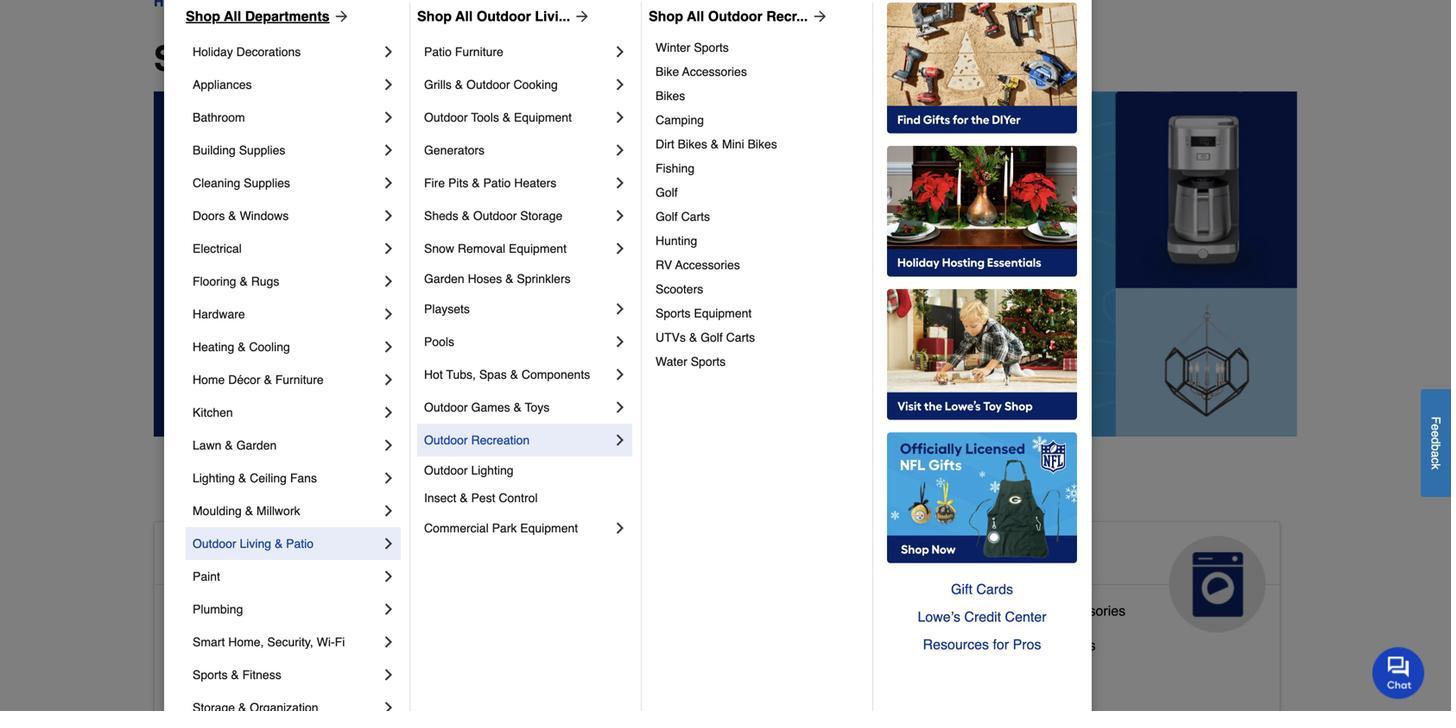 Task type: locate. For each thing, give the bounding box(es) containing it.
appliances
[[193, 78, 252, 92], [939, 543, 1068, 571]]

golf up hunting
[[656, 210, 678, 224]]

gift cards
[[951, 582, 1014, 598]]

home up kitchen
[[193, 373, 225, 387]]

pet
[[665, 543, 703, 571], [554, 666, 574, 682]]

arrow right image up the "shop all departments" at the left
[[330, 8, 350, 25]]

bikes down bike
[[656, 89, 685, 103]]

commercial
[[424, 522, 489, 536]]

departments for shop all departments
[[302, 39, 514, 79]]

0 vertical spatial departments
[[245, 8, 330, 24]]

livi...
[[535, 8, 570, 24]]

chevron right image for outdoor games & toys
[[612, 399, 629, 416]]

chevron right image for lawn & garden
[[380, 437, 397, 455]]

chevron right image for playsets
[[612, 301, 629, 318]]

shop all outdoor livi... link
[[417, 6, 591, 27]]

lawn
[[193, 439, 222, 453]]

animal & pet care link
[[540, 523, 895, 633]]

shop up winter
[[649, 8, 683, 24]]

bikes inside bikes 'link'
[[656, 89, 685, 103]]

1 horizontal spatial carts
[[726, 331, 755, 345]]

accessories up the scooters on the top left
[[675, 258, 740, 272]]

carts up hunting
[[681, 210, 710, 224]]

supplies for cleaning supplies
[[244, 176, 290, 190]]

lighting & ceiling fans
[[193, 472, 317, 486]]

chevron right image for outdoor tools & equipment
[[612, 109, 629, 126]]

& right living
[[275, 537, 283, 551]]

1 vertical spatial patio
[[483, 176, 511, 190]]

1 horizontal spatial lighting
[[471, 464, 514, 478]]

0 horizontal spatial shop
[[186, 8, 220, 24]]

winter sports
[[656, 41, 729, 54]]

bikes down camping
[[678, 137, 708, 151]]

chevron right image for paint
[[380, 569, 397, 586]]

chevron right image for holiday decorations
[[380, 43, 397, 60]]

1 vertical spatial furniture
[[275, 373, 324, 387]]

accessible for accessible bathroom
[[168, 603, 235, 619]]

bike
[[656, 65, 679, 79]]

3 arrow right image from the left
[[808, 8, 829, 25]]

all
[[224, 8, 241, 24], [455, 8, 473, 24], [687, 8, 704, 24], [249, 39, 293, 79]]

lighting
[[471, 464, 514, 478], [193, 472, 235, 486]]

& right doors
[[228, 209, 236, 223]]

lighting up 'moulding'
[[193, 472, 235, 486]]

1 vertical spatial appliances link
[[925, 523, 1280, 633]]

sports equipment link
[[656, 302, 861, 326]]

patio up sheds & outdoor storage
[[483, 176, 511, 190]]

0 vertical spatial supplies
[[239, 143, 285, 157]]

moulding & millwork
[[193, 505, 300, 518]]

outdoor recreation
[[424, 434, 530, 448]]

bathroom up smart home, security, wi-fi
[[238, 603, 298, 619]]

smart
[[193, 636, 225, 650]]

lowe's
[[918, 610, 961, 626]]

doors & windows
[[193, 209, 289, 223]]

pools
[[424, 335, 455, 349]]

accessories up the chillers
[[1052, 603, 1126, 619]]

garden up lighting & ceiling fans
[[236, 439, 277, 453]]

shop inside 'link'
[[649, 8, 683, 24]]

arrow right image up the winter sports link
[[808, 8, 829, 25]]

patio
[[424, 45, 452, 59], [483, 176, 511, 190], [286, 537, 314, 551]]

fire pits & patio heaters link
[[424, 167, 612, 200]]

garden up playsets
[[424, 272, 465, 286]]

0 horizontal spatial appliances link
[[193, 68, 380, 101]]

chevron right image for flooring & rugs
[[380, 273, 397, 290]]

all for shop all outdoor livi...
[[455, 8, 473, 24]]

control
[[499, 492, 538, 505]]

chevron right image for lighting & ceiling fans
[[380, 470, 397, 487]]

accessible down plumbing
[[168, 638, 235, 654]]

pest
[[471, 492, 496, 505]]

a
[[1430, 451, 1443, 458]]

patio up grills
[[424, 45, 452, 59]]

shop for shop all outdoor livi...
[[417, 8, 452, 24]]

2 horizontal spatial arrow right image
[[808, 8, 829, 25]]

accessible down smart
[[168, 673, 235, 689]]

pits
[[448, 176, 469, 190]]

2 accessible from the top
[[168, 603, 235, 619]]

& down the accessible bedroom link
[[231, 669, 239, 683]]

& right animal
[[641, 543, 658, 571]]

1 horizontal spatial garden
[[424, 272, 465, 286]]

chevron right image
[[380, 76, 397, 93], [612, 76, 629, 93], [380, 109, 397, 126], [612, 109, 629, 126], [380, 142, 397, 159], [612, 175, 629, 192], [612, 207, 629, 225], [612, 240, 629, 257], [380, 273, 397, 290], [612, 301, 629, 318], [380, 306, 397, 323], [612, 366, 629, 384], [612, 399, 629, 416], [380, 404, 397, 422], [612, 520, 629, 537], [380, 569, 397, 586]]

2 horizontal spatial patio
[[483, 176, 511, 190]]

all inside shop all departments link
[[224, 8, 241, 24]]

shop all outdoor recr...
[[649, 8, 808, 24]]

bathroom up the building in the top left of the page
[[193, 111, 245, 124]]

golf down 'fishing'
[[656, 186, 678, 200]]

1 vertical spatial pet
[[554, 666, 574, 682]]

utvs
[[656, 331, 686, 345]]

3 shop from the left
[[649, 8, 683, 24]]

outdoor down 'moulding'
[[193, 537, 236, 551]]

& left cooling
[[238, 340, 246, 354]]

1 horizontal spatial furniture
[[455, 45, 504, 59]]

utvs & golf carts link
[[656, 326, 861, 350]]

& right the utvs on the top left
[[689, 331, 698, 345]]

shop up patio furniture
[[417, 8, 452, 24]]

millwork
[[257, 505, 300, 518]]

arrow right image inside shop all outdoor recr... 'link'
[[808, 8, 829, 25]]

scooters link
[[656, 277, 861, 302]]

for
[[993, 637, 1009, 653]]

appliances down holiday
[[193, 78, 252, 92]]

rv accessories link
[[656, 253, 861, 277]]

carts
[[681, 210, 710, 224], [726, 331, 755, 345]]

1 arrow right image from the left
[[330, 8, 350, 25]]

animal & pet care image
[[785, 537, 881, 633]]

arrow right image
[[330, 8, 350, 25], [570, 8, 591, 25], [808, 8, 829, 25]]

shop up holiday
[[186, 8, 220, 24]]

accessories down the winter sports
[[682, 65, 747, 79]]

1 accessible from the top
[[168, 543, 295, 571]]

sports
[[694, 41, 729, 54], [656, 307, 691, 321], [691, 355, 726, 369], [193, 669, 228, 683]]

credit
[[965, 610, 1002, 626]]

1 vertical spatial garden
[[236, 439, 277, 453]]

1 vertical spatial departments
[[302, 39, 514, 79]]

water sports
[[656, 355, 726, 369]]

accessible up smart
[[168, 603, 235, 619]]

1 horizontal spatial appliances link
[[925, 523, 1280, 633]]

1 vertical spatial supplies
[[244, 176, 290, 190]]

arrow right image up patio furniture link
[[570, 8, 591, 25]]

livestock supplies
[[554, 631, 668, 647]]

e up b
[[1430, 431, 1443, 438]]

all inside the shop all outdoor livi... link
[[455, 8, 473, 24]]

appliances link down the decorations
[[193, 68, 380, 101]]

1 horizontal spatial shop
[[417, 8, 452, 24]]

chevron right image for home décor & furniture
[[380, 372, 397, 389]]

2 vertical spatial golf
[[701, 331, 723, 345]]

arrow right image inside the shop all outdoor livi... link
[[570, 8, 591, 25]]

1 e from the top
[[1430, 424, 1443, 431]]

chevron right image for snow removal equipment
[[612, 240, 629, 257]]

care
[[554, 571, 607, 599]]

& left the pros
[[1002, 638, 1011, 654]]

supplies up "houses,"
[[615, 631, 668, 647]]

0 horizontal spatial furniture
[[275, 373, 324, 387]]

bikes link
[[656, 84, 861, 108]]

pet beds, houses, & furniture link
[[554, 662, 740, 696]]

4 accessible from the top
[[168, 673, 235, 689]]

0 horizontal spatial patio
[[286, 537, 314, 551]]

visit the lowe's toy shop. image
[[887, 289, 1078, 421]]

0 vertical spatial carts
[[681, 210, 710, 224]]

patio up paint link
[[286, 537, 314, 551]]

all up holiday decorations
[[224, 8, 241, 24]]

supplies up windows
[[244, 176, 290, 190]]

heating
[[193, 340, 234, 354]]

0 vertical spatial furniture
[[455, 45, 504, 59]]

1 horizontal spatial arrow right image
[[570, 8, 591, 25]]

fire pits & patio heaters
[[424, 176, 557, 190]]

1 vertical spatial accessories
[[675, 258, 740, 272]]

tubs,
[[446, 368, 476, 382]]

& inside animal & pet care
[[641, 543, 658, 571]]

2 vertical spatial home
[[288, 673, 324, 689]]

0 horizontal spatial arrow right image
[[330, 8, 350, 25]]

chevron right image for fire pits & patio heaters
[[612, 175, 629, 192]]

pet inside animal & pet care
[[665, 543, 703, 571]]

chevron right image for grills & outdoor cooking
[[612, 76, 629, 93]]

furniture up the grills & outdoor cooking
[[455, 45, 504, 59]]

0 vertical spatial golf
[[656, 186, 678, 200]]

0 vertical spatial garden
[[424, 272, 465, 286]]

outdoor tools & equipment link
[[424, 101, 612, 134]]

1 vertical spatial home
[[302, 543, 369, 571]]

1 horizontal spatial appliances
[[939, 543, 1068, 571]]

& left toys
[[514, 401, 522, 415]]

all inside shop all outdoor recr... 'link'
[[687, 8, 704, 24]]

patio inside fire pits & patio heaters link
[[483, 176, 511, 190]]

paint
[[193, 570, 220, 584]]

appliances up cards
[[939, 543, 1068, 571]]

3 accessible from the top
[[168, 638, 235, 654]]

arrow right image for shop all outdoor recr...
[[808, 8, 829, 25]]

insect & pest control
[[424, 492, 538, 505]]

moulding & millwork link
[[193, 495, 380, 528]]

1 shop from the left
[[186, 8, 220, 24]]

fishing
[[656, 162, 695, 175]]

furniture right "houses,"
[[685, 666, 740, 682]]

0 vertical spatial accessories
[[682, 65, 747, 79]]

lowe's credit center
[[918, 610, 1047, 626]]

playsets
[[424, 302, 470, 316]]

equipment up the utvs & golf carts
[[694, 307, 752, 321]]

appliances link up the chillers
[[925, 523, 1280, 633]]

1 horizontal spatial patio
[[424, 45, 452, 59]]

sprinklers
[[517, 272, 571, 286]]

chevron right image for patio furniture
[[612, 43, 629, 60]]

center
[[1005, 610, 1047, 626]]

garden hoses & sprinklers link
[[424, 265, 629, 293]]

appliance parts & accessories
[[939, 603, 1126, 619]]

livestock
[[554, 631, 611, 647]]

2 horizontal spatial furniture
[[685, 666, 740, 682]]

& left mini on the top of page
[[711, 137, 719, 151]]

lighting up pest at the left of the page
[[471, 464, 514, 478]]

recreation
[[471, 434, 530, 448]]

fitness
[[242, 669, 281, 683]]

e up d
[[1430, 424, 1443, 431]]

shop for shop all departments
[[186, 8, 220, 24]]

accessible for accessible bedroom
[[168, 638, 235, 654]]

0 vertical spatial home
[[193, 373, 225, 387]]

security,
[[267, 636, 313, 650]]

2 shop from the left
[[417, 8, 452, 24]]

all up patio furniture
[[455, 8, 473, 24]]

chevron right image for hot tubs, spas & components
[[612, 366, 629, 384]]

gift
[[951, 582, 973, 598]]

chevron right image for cleaning supplies
[[380, 175, 397, 192]]

arrow right image for shop all departments
[[330, 8, 350, 25]]

chevron right image for generators
[[612, 142, 629, 159]]

patio inside outdoor living & patio link
[[286, 537, 314, 551]]

animal
[[554, 543, 634, 571]]

supplies up cleaning supplies
[[239, 143, 285, 157]]

outdoor up the winter sports link
[[708, 8, 763, 24]]

outdoor down the hot
[[424, 401, 468, 415]]

outdoor
[[477, 8, 531, 24], [708, 8, 763, 24], [467, 78, 510, 92], [424, 111, 468, 124], [473, 209, 517, 223], [424, 401, 468, 415], [424, 434, 468, 448], [424, 464, 468, 478], [193, 537, 236, 551]]

home down moulding & millwork link
[[302, 543, 369, 571]]

2 vertical spatial supplies
[[615, 631, 668, 647]]

find gifts for the diyer. image
[[887, 3, 1078, 134]]

golf inside the golf link
[[656, 186, 678, 200]]

cleaning supplies
[[193, 176, 290, 190]]

chevron right image
[[380, 43, 397, 60], [612, 43, 629, 60], [612, 142, 629, 159], [380, 175, 397, 192], [380, 207, 397, 225], [380, 240, 397, 257], [612, 334, 629, 351], [380, 339, 397, 356], [380, 372, 397, 389], [612, 432, 629, 449], [380, 437, 397, 455], [380, 470, 397, 487], [380, 503, 397, 520], [380, 536, 397, 553], [380, 601, 397, 619], [380, 634, 397, 652], [380, 667, 397, 684], [380, 700, 397, 712]]

accessible home
[[168, 543, 369, 571]]

bathroom link
[[193, 101, 380, 134]]

c
[[1430, 458, 1443, 464]]

1 vertical spatial golf
[[656, 210, 678, 224]]

all up the winter sports
[[687, 8, 704, 24]]

pools link
[[424, 326, 612, 359]]

1 vertical spatial bathroom
[[238, 603, 298, 619]]

accessible
[[168, 543, 295, 571], [168, 603, 235, 619], [168, 638, 235, 654], [168, 673, 235, 689]]

fire
[[424, 176, 445, 190]]

0 vertical spatial patio
[[424, 45, 452, 59]]

park
[[492, 522, 517, 536]]

golf
[[656, 186, 678, 200], [656, 210, 678, 224], [701, 331, 723, 345]]

2 e from the top
[[1430, 431, 1443, 438]]

water sports link
[[656, 350, 861, 374]]

1 horizontal spatial pet
[[665, 543, 703, 571]]

golf inside golf carts link
[[656, 210, 678, 224]]

resources for pros
[[923, 637, 1042, 653]]

golf down sports equipment
[[701, 331, 723, 345]]

outdoor down grills
[[424, 111, 468, 124]]

accessories for rv accessories
[[675, 258, 740, 272]]

carts up water sports link
[[726, 331, 755, 345]]

outdoor tools & equipment
[[424, 111, 572, 124]]

& left ceiling
[[238, 472, 246, 486]]

outdoor up 'insect'
[[424, 464, 468, 478]]

equipment down cooking
[[514, 111, 572, 124]]

arrow right image for shop all outdoor livi...
[[570, 8, 591, 25]]

2 arrow right image from the left
[[570, 8, 591, 25]]

arrow right image inside shop all departments link
[[330, 8, 350, 25]]

furniture up kitchen link
[[275, 373, 324, 387]]

0 vertical spatial pet
[[665, 543, 703, 571]]

furniture
[[455, 45, 504, 59], [275, 373, 324, 387], [685, 666, 740, 682]]

chillers
[[1050, 638, 1096, 654]]

2 vertical spatial patio
[[286, 537, 314, 551]]

accessible down 'moulding'
[[168, 543, 295, 571]]

2 horizontal spatial shop
[[649, 8, 683, 24]]

home down security,
[[288, 673, 324, 689]]

commercial park equipment link
[[424, 512, 612, 545]]

& right the lawn
[[225, 439, 233, 453]]

0 vertical spatial appliances
[[193, 78, 252, 92]]

golf for golf carts
[[656, 210, 678, 224]]



Task type: vqa. For each thing, say whether or not it's contained in the screenshot.
'Supplies' in LIVESTOCK SUPPLIES link
yes



Task type: describe. For each thing, give the bounding box(es) containing it.
chevron right image for pools
[[612, 334, 629, 351]]

outdoor inside 'link'
[[708, 8, 763, 24]]

outdoor games & toys
[[424, 401, 550, 415]]

golf for golf
[[656, 186, 678, 200]]

windows
[[240, 209, 289, 223]]

insect
[[424, 492, 457, 505]]

supplies for building supplies
[[239, 143, 285, 157]]

sports up the utvs on the top left
[[656, 307, 691, 321]]

patio furniture
[[424, 45, 504, 59]]

flooring
[[193, 275, 236, 289]]

0 horizontal spatial carts
[[681, 210, 710, 224]]

chevron right image for plumbing
[[380, 601, 397, 619]]

shop for shop all outdoor recr...
[[649, 8, 683, 24]]

outdoor games & toys link
[[424, 391, 612, 424]]

outdoor living & patio link
[[193, 528, 380, 561]]

outdoor up patio furniture link
[[477, 8, 531, 24]]

chevron right image for appliances
[[380, 76, 397, 93]]

1 vertical spatial appliances
[[939, 543, 1068, 571]]

doors & windows link
[[193, 200, 380, 232]]

beds,
[[578, 666, 613, 682]]

generators
[[424, 143, 485, 157]]

chevron right image for outdoor recreation
[[612, 432, 629, 449]]

accessible bedroom link
[[168, 634, 295, 669]]

outdoor lighting link
[[424, 457, 629, 485]]

& right "houses,"
[[672, 666, 681, 682]]

patio for fire pits & patio heaters
[[483, 176, 511, 190]]

wi-
[[317, 636, 335, 650]]

& right hoses
[[506, 272, 514, 286]]

beverage & wine chillers link
[[939, 634, 1096, 669]]

chevron right image for kitchen
[[380, 404, 397, 422]]

chevron right image for electrical
[[380, 240, 397, 257]]

parts
[[1003, 603, 1035, 619]]

0 horizontal spatial lighting
[[193, 472, 235, 486]]

holiday hosting essentials. image
[[887, 146, 1078, 277]]

heating & cooling link
[[193, 331, 380, 364]]

golf inside utvs & golf carts link
[[701, 331, 723, 345]]

all for shop all outdoor recr...
[[687, 8, 704, 24]]

paint link
[[193, 561, 380, 594]]

bike accessories
[[656, 65, 747, 79]]

all down shop all departments link
[[249, 39, 293, 79]]

kitchen
[[193, 406, 233, 420]]

supplies for livestock supplies
[[615, 631, 668, 647]]

& left rugs
[[240, 275, 248, 289]]

sports down the utvs & golf carts
[[691, 355, 726, 369]]

living
[[240, 537, 271, 551]]

accessible home image
[[400, 537, 496, 633]]

accessories for bike accessories
[[682, 65, 747, 79]]

hunting
[[656, 234, 698, 248]]

& left pest at the left of the page
[[460, 492, 468, 505]]

home,
[[228, 636, 264, 650]]

enjoy savings year-round. no matter what you're shopping for, find what you need at a great price. image
[[154, 92, 1298, 437]]

chat invite button image
[[1373, 647, 1426, 700]]

chevron right image for sheds & outdoor storage
[[612, 207, 629, 225]]

spas
[[479, 368, 507, 382]]

0 horizontal spatial appliances
[[193, 78, 252, 92]]

kitchen link
[[193, 397, 380, 429]]

& right entry
[[275, 673, 284, 689]]

k
[[1430, 464, 1443, 470]]

décor
[[228, 373, 261, 387]]

appliance
[[939, 603, 999, 619]]

equipment up sprinklers
[[509, 242, 567, 256]]

outdoor recreation link
[[424, 424, 612, 457]]

mini
[[722, 137, 745, 151]]

& right parts
[[1039, 603, 1048, 619]]

chevron right image for bathroom
[[380, 109, 397, 126]]

shop all departments link
[[186, 6, 350, 27]]

& right spas at the left bottom of page
[[510, 368, 518, 382]]

outdoor up outdoor lighting on the bottom
[[424, 434, 468, 448]]

home décor & furniture link
[[193, 364, 380, 397]]

building
[[193, 143, 236, 157]]

camping
[[656, 113, 704, 127]]

livestock supplies link
[[554, 627, 668, 662]]

chevron right image for commercial park equipment
[[612, 520, 629, 537]]

accessible home link
[[155, 523, 510, 633]]

& right pits
[[472, 176, 480, 190]]

chevron right image for outdoor living & patio
[[380, 536, 397, 553]]

shop all outdoor livi...
[[417, 8, 570, 24]]

chevron right image for heating & cooling
[[380, 339, 397, 356]]

cooling
[[249, 340, 290, 354]]

beverage
[[939, 638, 998, 654]]

sheds & outdoor storage
[[424, 209, 563, 223]]

accessible bathroom link
[[168, 600, 298, 634]]

shop all departments
[[186, 8, 330, 24]]

chevron right image for building supplies
[[380, 142, 397, 159]]

rugs
[[251, 275, 279, 289]]

home décor & furniture
[[193, 373, 324, 387]]

outdoor up tools
[[467, 78, 510, 92]]

accessible for accessible home
[[168, 543, 295, 571]]

snow removal equipment link
[[424, 232, 612, 265]]

2 vertical spatial furniture
[[685, 666, 740, 682]]

chevron right image for sports & fitness
[[380, 667, 397, 684]]

sports up bike accessories at the top of page
[[694, 41, 729, 54]]

departments for shop all departments
[[245, 8, 330, 24]]

patio furniture link
[[424, 35, 612, 68]]

all for shop all departments
[[224, 8, 241, 24]]

0 horizontal spatial pet
[[554, 666, 574, 682]]

shop all departments
[[154, 39, 514, 79]]

lowe's credit center link
[[887, 604, 1078, 632]]

1 vertical spatial carts
[[726, 331, 755, 345]]

bikes down camping link
[[748, 137, 778, 151]]

sheds
[[424, 209, 459, 223]]

patio inside patio furniture link
[[424, 45, 452, 59]]

hot
[[424, 368, 443, 382]]

officially licensed n f l gifts. shop now. image
[[887, 433, 1078, 564]]

0 horizontal spatial garden
[[236, 439, 277, 453]]

grills & outdoor cooking link
[[424, 68, 612, 101]]

lawn & garden link
[[193, 429, 380, 462]]

accessible bathroom
[[168, 603, 298, 619]]

0 vertical spatial bathroom
[[193, 111, 245, 124]]

animal & pet care
[[554, 543, 703, 599]]

outdoor up snow removal equipment
[[473, 209, 517, 223]]

playsets link
[[424, 293, 612, 326]]

generators link
[[424, 134, 612, 167]]

smart home, security, wi-fi link
[[193, 626, 380, 659]]

chevron right image for moulding & millwork
[[380, 503, 397, 520]]

chevron right image for smart home, security, wi-fi
[[380, 634, 397, 652]]

storage
[[520, 209, 563, 223]]

& right décor
[[264, 373, 272, 387]]

& right tools
[[503, 111, 511, 124]]

chevron right image for doors & windows
[[380, 207, 397, 225]]

chevron right image for hardware
[[380, 306, 397, 323]]

removal
[[458, 242, 506, 256]]

houses,
[[617, 666, 668, 682]]

electrical link
[[193, 232, 380, 265]]

sports down the accessible bedroom link
[[193, 669, 228, 683]]

decorations
[[236, 45, 301, 59]]

hot tubs, spas & components link
[[424, 359, 612, 391]]

fishing link
[[656, 156, 861, 181]]

fi
[[335, 636, 345, 650]]

pet beds, houses, & furniture
[[554, 666, 740, 682]]

moulding
[[193, 505, 242, 518]]

& left millwork
[[245, 505, 253, 518]]

shop
[[154, 39, 240, 79]]

patio for outdoor living & patio
[[286, 537, 314, 551]]

rv
[[656, 258, 672, 272]]

shop all outdoor recr... link
[[649, 6, 829, 27]]

appliances image
[[1170, 537, 1267, 633]]

cleaning
[[193, 176, 240, 190]]

accessible for accessible entry & home
[[168, 673, 235, 689]]

equipment down insect & pest control link
[[520, 522, 578, 536]]

bedroom
[[238, 638, 295, 654]]

building supplies link
[[193, 134, 380, 167]]

electrical
[[193, 242, 242, 256]]

0 vertical spatial appliances link
[[193, 68, 380, 101]]

2 vertical spatial accessories
[[1052, 603, 1126, 619]]

water
[[656, 355, 688, 369]]

fans
[[290, 472, 317, 486]]

games
[[471, 401, 510, 415]]

sports & fitness
[[193, 669, 281, 683]]

& right grills
[[455, 78, 463, 92]]

snow removal equipment
[[424, 242, 567, 256]]

winter sports link
[[656, 35, 861, 60]]

& right sheds
[[462, 209, 470, 223]]

toys
[[525, 401, 550, 415]]

rv accessories
[[656, 258, 740, 272]]



